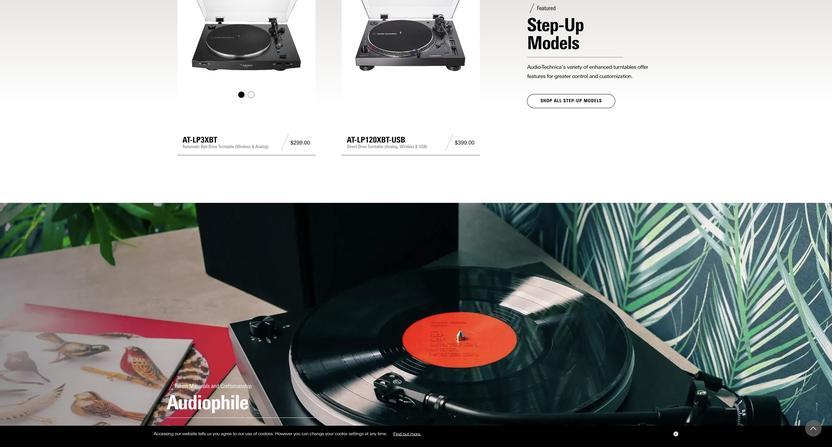 Task type: describe. For each thing, give the bounding box(es) containing it.
& inside at-lp3xbt automatic belt-drive turntable (wireless & analog)
[[252, 144, 254, 150]]

for
[[167, 425, 174, 431]]

at-lp3xbt automatic belt-drive turntable (wireless & analog)
[[183, 135, 269, 150]]

1 you from the left
[[213, 432, 220, 437]]

step-up models
[[527, 14, 584, 54]]

belt-
[[201, 144, 209, 150]]

technica's
[[542, 64, 566, 70]]

models inside step-up models
[[527, 32, 580, 54]]

audio-technica's variety of enhanced turntables offer features for greater control and customization.
[[527, 64, 649, 79]]

website
[[182, 432, 197, 437]]

of inside audio-technica's variety of enhanced turntables offer features for greater control and customization.
[[584, 64, 588, 70]]

upon
[[190, 443, 202, 448]]

(analog,
[[385, 144, 399, 150]]

at lp120xbt usb image
[[347, 0, 475, 89]]

greater
[[555, 73, 571, 79]]

change
[[310, 432, 324, 437]]

models inside button
[[584, 98, 602, 104]]

direct-
[[347, 144, 358, 150]]

step- inside step-up models
[[527, 14, 565, 36]]

find out more. link
[[389, 429, 427, 439]]

however
[[275, 432, 292, 437]]

settings
[[349, 432, 364, 437]]

at lp3xbt image
[[183, 0, 310, 89]]

up inside button
[[576, 98, 583, 104]]

shop
[[541, 98, 553, 104]]

performance,
[[278, 425, 309, 431]]

sleekly
[[231, 434, 246, 440]]

analog)
[[256, 144, 269, 150]]

rich
[[212, 443, 221, 448]]

agree
[[221, 432, 232, 437]]

enhanced
[[590, 64, 612, 70]]

out
[[403, 432, 409, 437]]

drive for lp3xbt
[[209, 144, 217, 150]]

that
[[167, 443, 176, 448]]

turntables inside audio-technica's variety of enhanced turntables offer features for greater control and customization.
[[614, 64, 637, 70]]

find out more.
[[394, 432, 422, 437]]

step- inside button
[[564, 98, 576, 104]]

audio- inside for those who demand analog audio of superior performance, audio-technica offers these sleekly designed belt-drive turntables that draw upon our rich analog heritage.
[[167, 434, 182, 440]]

variety
[[567, 64, 582, 70]]

offer
[[638, 64, 649, 70]]

automatic
[[183, 144, 200, 150]]

draw
[[177, 443, 189, 448]]

features
[[527, 73, 546, 79]]

wireless
[[400, 144, 414, 150]]

0 vertical spatial analog
[[222, 425, 237, 431]]

divider line image for at-lp3xbt
[[279, 135, 291, 151]]

at-lp120xbt-usb direct-drive turntable (analog, wireless & usb)
[[347, 135, 427, 150]]

use
[[245, 432, 252, 437]]

featured
[[537, 5, 556, 12]]

find
[[394, 432, 402, 437]]

(wireless
[[235, 144, 251, 150]]

usb)
[[419, 144, 427, 150]]

$399.00
[[455, 140, 475, 146]]

control
[[572, 73, 588, 79]]

turntables inside for those who demand analog audio of superior performance, audio-technica offers these sleekly designed belt-drive turntables that draw upon our rich analog heritage.
[[293, 434, 315, 440]]

accessing our website tells us you agree to our use of cookies. however you can change your cookie settings at any time.
[[154, 432, 389, 437]]



Task type: locate. For each thing, give the bounding box(es) containing it.
0 vertical spatial up
[[565, 14, 584, 36]]

tells
[[198, 432, 206, 437]]

drive
[[280, 434, 291, 440]]

these
[[217, 434, 230, 440]]

us
[[207, 432, 212, 437]]

turntables
[[614, 64, 637, 70], [293, 434, 315, 440]]

step-
[[527, 14, 565, 36], [564, 98, 576, 104]]

models down and
[[584, 98, 602, 104]]

drive for lp120xbt-
[[358, 144, 367, 150]]

up inside step-up models
[[565, 14, 584, 36]]

turntables up "customization."
[[614, 64, 637, 70]]

turntable inside at-lp120xbt-usb direct-drive turntable (analog, wireless & usb)
[[368, 144, 384, 150]]

divider line image for at-lp120xbt-usb
[[444, 135, 455, 151]]

0 horizontal spatial drive
[[209, 144, 217, 150]]

can
[[302, 432, 309, 437]]

2 vertical spatial of
[[253, 432, 257, 437]]

more.
[[410, 432, 422, 437]]

turntable
[[218, 144, 234, 150], [368, 144, 384, 150]]

who
[[190, 425, 200, 431]]

1 divider line image from the left
[[279, 135, 291, 151]]

divider line image right analog)
[[279, 135, 291, 151]]

& left usb)
[[415, 144, 418, 150]]

divider line image
[[279, 135, 291, 151], [444, 135, 455, 151]]

1 turntable from the left
[[218, 144, 234, 150]]

2 divider line image from the left
[[444, 135, 455, 151]]

of up designed
[[253, 425, 257, 431]]

cookie
[[335, 432, 348, 437]]

of inside for those who demand analog audio of superior performance, audio-technica offers these sleekly designed belt-drive turntables that draw upon our rich analog heritage.
[[253, 425, 257, 431]]

2 you from the left
[[294, 432, 301, 437]]

at
[[365, 432, 369, 437]]

0 vertical spatial audio-
[[527, 64, 542, 70]]

analog
[[222, 425, 237, 431], [222, 443, 238, 448]]

for
[[547, 73, 553, 79]]

our right the to
[[238, 432, 244, 437]]

all
[[554, 98, 562, 104]]

of
[[584, 64, 588, 70], [253, 425, 257, 431], [253, 432, 257, 437]]

turntable inside at-lp3xbt automatic belt-drive turntable (wireless & analog)
[[218, 144, 234, 150]]

1 horizontal spatial our
[[203, 443, 211, 448]]

drive inside at-lp3xbt automatic belt-drive turntable (wireless & analog)
[[209, 144, 217, 150]]

0 vertical spatial turntables
[[614, 64, 637, 70]]

our down offers
[[203, 443, 211, 448]]

analog up agree
[[222, 425, 237, 431]]

to
[[233, 432, 237, 437]]

1 horizontal spatial audio-
[[527, 64, 542, 70]]

0 horizontal spatial turntable
[[218, 144, 234, 150]]

0 horizontal spatial our
[[175, 432, 181, 437]]

you right us
[[213, 432, 220, 437]]

2 & from the left
[[415, 144, 418, 150]]

turntables down performance,
[[293, 434, 315, 440]]

drive inside at-lp120xbt-usb direct-drive turntable (analog, wireless & usb)
[[358, 144, 367, 150]]

up
[[565, 14, 584, 36], [576, 98, 583, 104]]

&
[[252, 144, 254, 150], [415, 144, 418, 150]]

belt-
[[270, 434, 280, 440]]

time.
[[378, 432, 388, 437]]

1 & from the left
[[252, 144, 254, 150]]

at- inside at-lp3xbt automatic belt-drive turntable (wireless & analog)
[[183, 135, 193, 145]]

1 vertical spatial models
[[584, 98, 602, 104]]

step- down featured
[[527, 14, 565, 36]]

1 vertical spatial turntables
[[293, 434, 315, 440]]

for those who demand analog audio of superior performance, audio-technica offers these sleekly designed belt-drive turntables that draw upon our rich analog heritage.
[[167, 425, 315, 448]]

0 horizontal spatial divider line image
[[279, 135, 291, 151]]

step- right all
[[564, 98, 576, 104]]

cross image
[[675, 433, 677, 436]]

technica
[[182, 434, 202, 440]]

your
[[325, 432, 334, 437]]

lp3xbt
[[193, 135, 217, 145]]

cookies.
[[258, 432, 274, 437]]

lp120xbt-
[[357, 135, 392, 145]]

1 vertical spatial of
[[253, 425, 257, 431]]

arrow up image
[[811, 426, 817, 432]]

designed
[[248, 434, 269, 440]]

shop all step-up models link
[[527, 94, 616, 108]]

shop all step-up models button
[[527, 94, 616, 108]]

option group
[[182, 92, 311, 98]]

0 horizontal spatial turntables
[[293, 434, 315, 440]]

accessing
[[154, 432, 174, 437]]

any
[[370, 432, 377, 437]]

demand
[[201, 425, 220, 431]]

usb
[[392, 135, 405, 145]]

0 vertical spatial of
[[584, 64, 588, 70]]

turntable for lp3xbt
[[218, 144, 234, 150]]

1 drive from the left
[[209, 144, 217, 150]]

turntables | audio-technica image
[[0, 203, 833, 448]]

1 horizontal spatial &
[[415, 144, 418, 150]]

shop all step-up models
[[541, 98, 602, 104]]

drive
[[209, 144, 217, 150], [358, 144, 367, 150]]

0 horizontal spatial you
[[213, 432, 220, 437]]

you down performance,
[[294, 432, 301, 437]]

1 vertical spatial analog
[[222, 443, 238, 448]]

heritage.
[[239, 443, 259, 448]]

audio- inside audio-technica's variety of enhanced turntables offer features for greater control and customization.
[[527, 64, 542, 70]]

turntable left (wireless
[[218, 144, 234, 150]]

0 horizontal spatial &
[[252, 144, 254, 150]]

1 vertical spatial up
[[576, 98, 583, 104]]

& inside at-lp120xbt-usb direct-drive turntable (analog, wireless & usb)
[[415, 144, 418, 150]]

1 vertical spatial audio-
[[167, 434, 182, 440]]

2 turntable from the left
[[368, 144, 384, 150]]

2 at- from the left
[[347, 135, 357, 145]]

1 vertical spatial step-
[[564, 98, 576, 104]]

of right use
[[253, 432, 257, 437]]

audio-
[[527, 64, 542, 70], [167, 434, 182, 440]]

0 vertical spatial step-
[[527, 14, 565, 36]]

& left analog)
[[252, 144, 254, 150]]

analog down 'these'
[[222, 443, 238, 448]]

1 horizontal spatial turntable
[[368, 144, 384, 150]]

0 horizontal spatial models
[[527, 32, 580, 54]]

our
[[175, 432, 181, 437], [238, 432, 244, 437], [203, 443, 211, 448]]

$299.00
[[291, 140, 310, 146]]

1 at- from the left
[[183, 135, 193, 145]]

at-
[[183, 135, 193, 145], [347, 135, 357, 145]]

1 horizontal spatial you
[[294, 432, 301, 437]]

audio- up features
[[527, 64, 542, 70]]

at- for lp3xbt
[[183, 135, 193, 145]]

0 vertical spatial models
[[527, 32, 580, 54]]

0 horizontal spatial audio-
[[167, 434, 182, 440]]

those
[[176, 425, 188, 431]]

1 horizontal spatial drive
[[358, 144, 367, 150]]

drive right automatic
[[209, 144, 217, 150]]

1 horizontal spatial turntables
[[614, 64, 637, 70]]

1 horizontal spatial at-
[[347, 135, 357, 145]]

audio- up that
[[167, 434, 182, 440]]

of up the control
[[584, 64, 588, 70]]

turntable for lp120xbt-
[[368, 144, 384, 150]]

1 horizontal spatial models
[[584, 98, 602, 104]]

audio
[[238, 425, 251, 431]]

at- inside at-lp120xbt-usb direct-drive turntable (analog, wireless & usb)
[[347, 135, 357, 145]]

turntable left (analog,
[[368, 144, 384, 150]]

models
[[527, 32, 580, 54], [584, 98, 602, 104]]

0 horizontal spatial at-
[[183, 135, 193, 145]]

customization.
[[600, 73, 633, 79]]

our down those
[[175, 432, 181, 437]]

2 horizontal spatial our
[[238, 432, 244, 437]]

divider line image right usb)
[[444, 135, 455, 151]]

superior
[[258, 425, 277, 431]]

1 horizontal spatial divider line image
[[444, 135, 455, 151]]

our inside for those who demand analog audio of superior performance, audio-technica offers these sleekly designed belt-drive turntables that draw upon our rich analog heritage.
[[203, 443, 211, 448]]

and
[[590, 73, 598, 79]]

drive left (analog,
[[358, 144, 367, 150]]

you
[[213, 432, 220, 437], [294, 432, 301, 437]]

2 drive from the left
[[358, 144, 367, 150]]

offers
[[203, 434, 216, 440]]

at- for lp120xbt-
[[347, 135, 357, 145]]

models up technica's
[[527, 32, 580, 54]]



Task type: vqa. For each thing, say whether or not it's contained in the screenshot.
Up
yes



